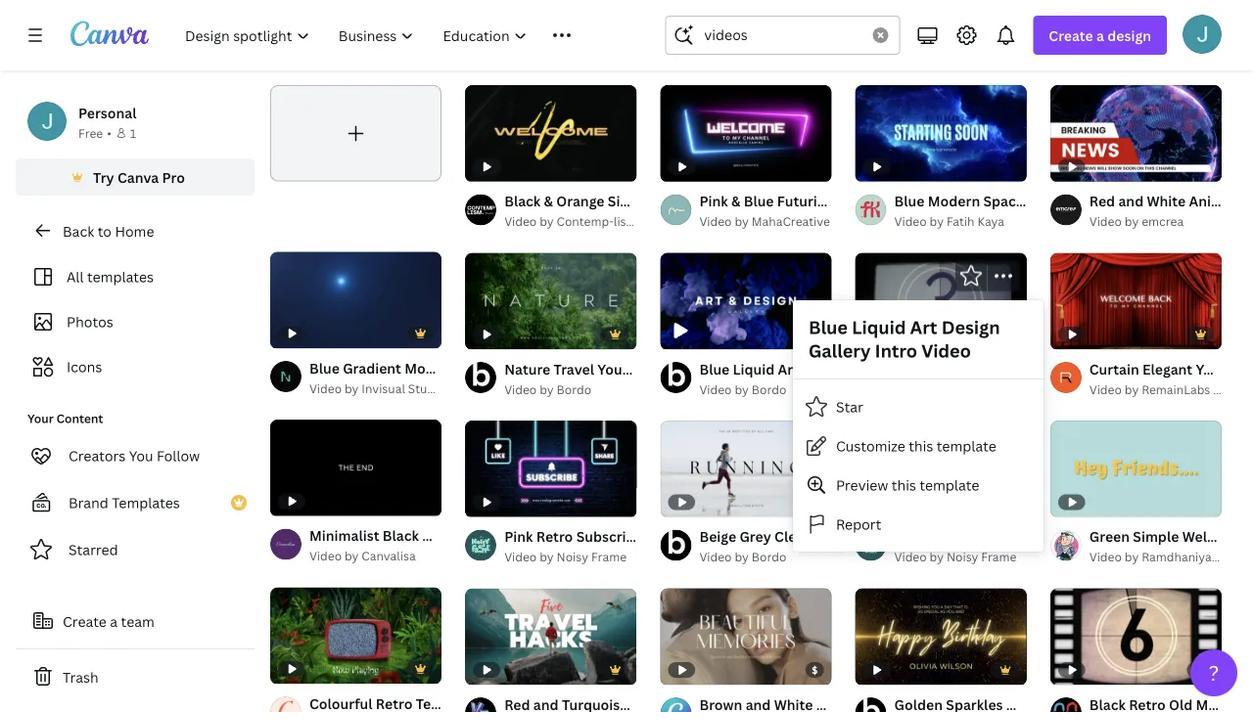 Task type: describe. For each thing, give the bounding box(es) containing it.
by inside nature travel youtube video intro video by bordo
[[540, 381, 554, 398]]

creators
[[69, 447, 126, 465]]

your
[[27, 411, 54, 427]]

preview
[[836, 476, 888, 495]]

create a team button
[[16, 602, 255, 641]]

pro
[[991, 328, 1013, 341]]

design
[[941, 316, 1000, 340]]

create for create a team
[[63, 612, 107, 631]]

create a design
[[1049, 26, 1151, 45]]

travel
[[554, 360, 594, 378]]

gradient
[[343, 359, 401, 377]]

blue gradient modern youtube intro video by invisual studio
[[309, 359, 552, 397]]

this for preview
[[892, 476, 916, 495]]

bordo inside nature travel youtube video intro video by bordo
[[557, 381, 591, 398]]

brand templates
[[69, 494, 180, 512]]

ramdhaniyah
[[1142, 549, 1219, 565]]

star button
[[793, 388, 1044, 427]]

by inside blue gradient modern youtube intro video by invisual studio
[[345, 380, 359, 397]]

youtube inside nature travel youtube video intro video by bordo
[[597, 360, 653, 378]]

photos
[[67, 313, 113, 331]]

pink retro subscribe youtube video link
[[504, 526, 743, 548]]

video by emcrea
[[1089, 213, 1184, 230]]

1 horizontal spatial studio
[[1213, 381, 1250, 398]]

canvalisa
[[362, 548, 416, 564]]

try canva pro
[[93, 168, 185, 186]]

free •
[[78, 125, 112, 141]]

template for customize this template
[[937, 437, 996, 455]]

design
[[1107, 26, 1151, 45]]

starred link
[[16, 531, 255, 570]]

video by contemp-lism
[[504, 213, 637, 230]]

kaya
[[977, 213, 1004, 230]]

mahacreative
[[752, 213, 830, 230]]

nature travel youtube video intro link
[[504, 358, 731, 380]]

video by bordo link for contemp-
[[504, 380, 637, 399]]

blue for blue gradient modern youtube intro video by invisual studio
[[309, 359, 340, 377]]

video by fatih kaya link
[[894, 212, 1027, 232]]

1
[[130, 125, 136, 141]]

lism
[[614, 213, 637, 230]]

pink retro subscribe youtube video video by noisy frame
[[504, 528, 743, 565]]

star
[[836, 398, 863, 416]]

intro inside blue liquid art design gallery intro video
[[875, 339, 917, 363]]

2 video by bordo from the top
[[699, 549, 786, 565]]

templates for 13,348 templates
[[317, 41, 383, 59]]

nature
[[504, 360, 550, 378]]

pink
[[504, 528, 533, 546]]

to
[[98, 222, 112, 240]]

video by fatih kaya
[[894, 213, 1004, 230]]

customize
[[836, 437, 905, 455]]

try canva pro button
[[16, 159, 255, 196]]

brand
[[69, 494, 108, 512]]

video by canvalisa link
[[309, 547, 442, 566]]

back to home link
[[16, 211, 255, 251]]

remainlabs
[[1142, 381, 1210, 398]]

•
[[107, 125, 112, 141]]

brand templates link
[[16, 484, 255, 523]]

home
[[115, 222, 154, 240]]

1 $ from the top
[[812, 328, 818, 341]]

creators you follow
[[69, 447, 200, 465]]

report
[[836, 515, 881, 534]]

blue for blue liquid art design gallery intro video
[[809, 316, 848, 340]]

icons link
[[27, 348, 243, 386]]

create for create a design
[[1049, 26, 1093, 45]]

pro
[[162, 168, 185, 186]]

fatih
[[947, 213, 975, 230]]

try
[[93, 168, 114, 186]]

video by contemp-lism link
[[504, 212, 637, 232]]

invisual
[[362, 380, 405, 397]]

preview this template link
[[793, 466, 1044, 505]]

free
[[78, 125, 103, 141]]

back to home
[[63, 222, 154, 240]]

13,348 templates
[[270, 41, 383, 59]]

studio inside blue gradient modern youtube intro video by invisual studio
[[408, 380, 445, 397]]



Task type: vqa. For each thing, say whether or not it's contained in the screenshot.
top Builder
no



Task type: locate. For each thing, give the bounding box(es) containing it.
all templates
[[67, 268, 154, 286]]

frame down subscribe
[[591, 549, 627, 565]]

intro inside nature travel youtube video intro video by bordo
[[698, 360, 731, 378]]

content
[[56, 411, 103, 427]]

noisy down retro
[[557, 549, 588, 565]]

noisy down report button
[[947, 549, 978, 565]]

video by noisy frame link down report button
[[894, 548, 1027, 567]]

template down star 'button'
[[937, 437, 996, 455]]

1 video by bordo from the top
[[699, 381, 786, 398]]

1 vertical spatial a
[[110, 612, 118, 631]]

0 vertical spatial template
[[937, 437, 996, 455]]

1 vertical spatial templates
[[87, 268, 154, 286]]

starred
[[69, 541, 118, 559]]

2 $ from the top
[[812, 664, 818, 677]]

1 vertical spatial this
[[892, 476, 916, 495]]

1 vertical spatial template
[[920, 476, 979, 495]]

preview this template
[[836, 476, 979, 495]]

video by bordo
[[699, 381, 786, 398], [699, 549, 786, 565]]

1 vertical spatial create
[[63, 612, 107, 631]]

1 vertical spatial blue
[[309, 359, 340, 377]]

subscribe
[[576, 528, 643, 546]]

blue left gradient at the left
[[309, 359, 340, 377]]

your content
[[27, 411, 103, 427]]

0 horizontal spatial noisy
[[557, 549, 588, 565]]

? button
[[1190, 650, 1237, 697]]

templates
[[317, 41, 383, 59], [87, 268, 154, 286]]

0 vertical spatial templates
[[317, 41, 383, 59]]

modern
[[405, 359, 457, 377]]

1 horizontal spatial a
[[1096, 26, 1104, 45]]

0 horizontal spatial blue
[[309, 359, 340, 377]]

blue liquid art design gallery intro video
[[809, 316, 1000, 363]]

frame down report button
[[981, 549, 1017, 565]]

intro for nature travel youtube video intro
[[698, 360, 731, 378]]

video by noisy frame link down retro
[[504, 548, 637, 567]]

you
[[129, 447, 153, 465]]

a inside dropdown button
[[1096, 26, 1104, 45]]

create left design
[[1049, 26, 1093, 45]]

blue inside blue liquid art design gallery intro video
[[809, 316, 848, 340]]

video by mahacreative
[[699, 213, 830, 230]]

youtube right subscribe
[[646, 528, 702, 546]]

a inside button
[[110, 612, 118, 631]]

templates inside all templates link
[[87, 268, 154, 286]]

0 vertical spatial video by bordo
[[699, 381, 786, 398]]

a for design
[[1096, 26, 1104, 45]]

templates for all templates
[[87, 268, 154, 286]]

0 horizontal spatial video by noisy frame link
[[504, 548, 637, 567]]

video by ramdhaniyah mumt link
[[1089, 548, 1253, 567]]

retro
[[536, 528, 573, 546]]

create inside button
[[63, 612, 107, 631]]

canva
[[117, 168, 159, 186]]

video by invisual studio link
[[309, 379, 445, 399]]

1 horizontal spatial templates
[[317, 41, 383, 59]]

create left team
[[63, 612, 107, 631]]

noisy
[[557, 549, 588, 565], [947, 549, 978, 565]]

photos link
[[27, 303, 243, 341]]

None search field
[[665, 16, 900, 55]]

templates right all
[[87, 268, 154, 286]]

0 vertical spatial $
[[812, 328, 818, 341]]

trash link
[[16, 658, 255, 697]]

by
[[540, 213, 554, 230], [735, 213, 749, 230], [930, 213, 944, 230], [1125, 213, 1139, 230], [345, 380, 359, 397], [540, 381, 554, 398], [735, 381, 749, 398], [1125, 381, 1139, 398], [345, 548, 359, 564], [540, 549, 554, 565], [735, 549, 749, 565], [930, 549, 944, 565], [1125, 549, 1139, 565]]

intro
[[875, 339, 917, 363], [519, 359, 552, 377], [698, 360, 731, 378]]

video
[[504, 213, 537, 230], [699, 213, 732, 230], [894, 213, 927, 230], [1089, 213, 1122, 230], [921, 339, 971, 363], [657, 360, 695, 378], [309, 380, 342, 397], [504, 381, 537, 398], [699, 381, 732, 398], [1089, 381, 1122, 398], [705, 528, 743, 546], [309, 548, 342, 564], [504, 549, 537, 565], [699, 549, 732, 565], [894, 549, 927, 565], [1089, 549, 1122, 565]]

0 horizontal spatial frame
[[591, 549, 627, 565]]

frame
[[591, 549, 627, 565], [981, 549, 1017, 565]]

1 horizontal spatial intro
[[698, 360, 731, 378]]

top level navigation element
[[172, 16, 618, 55], [172, 16, 618, 55]]

emcrea
[[1142, 213, 1184, 230]]

contemp-
[[557, 213, 614, 230]]

create a design button
[[1033, 16, 1167, 55]]

customize this template link
[[793, 427, 1044, 466]]

Search search field
[[704, 17, 861, 54]]

youtube inside pink retro subscribe youtube video video by noisy frame
[[646, 528, 702, 546]]

templates right 13,348
[[317, 41, 383, 59]]

0 horizontal spatial intro
[[519, 359, 552, 377]]

templates
[[112, 494, 180, 512]]

a for team
[[110, 612, 118, 631]]

2 horizontal spatial intro
[[875, 339, 917, 363]]

a left team
[[110, 612, 118, 631]]

1 frame from the left
[[591, 549, 627, 565]]

1 video by noisy frame link from the left
[[504, 548, 637, 567]]

2 frame from the left
[[981, 549, 1017, 565]]

13,348
[[270, 41, 313, 59]]

back
[[63, 222, 94, 240]]

this down star 'button'
[[909, 437, 933, 455]]

0 horizontal spatial templates
[[87, 268, 154, 286]]

youtube inside blue gradient modern youtube intro video by invisual studio
[[460, 359, 516, 377]]

video inside blue liquid art design gallery intro video
[[921, 339, 971, 363]]

1 vertical spatial video by bordo
[[699, 549, 786, 565]]

0 vertical spatial create
[[1049, 26, 1093, 45]]

this
[[909, 437, 933, 455], [892, 476, 916, 495]]

create
[[1049, 26, 1093, 45], [63, 612, 107, 631]]

personal
[[78, 103, 136, 122]]

john smith image
[[1183, 14, 1222, 54]]

youtube for modern
[[460, 359, 516, 377]]

template down customize this template link
[[920, 476, 979, 495]]

0 vertical spatial a
[[1096, 26, 1104, 45]]

blue inside blue gradient modern youtube intro video by invisual studio
[[309, 359, 340, 377]]

1 horizontal spatial video by noisy frame link
[[894, 548, 1027, 567]]

0 vertical spatial blue
[[809, 316, 848, 340]]

intro inside blue gradient modern youtube intro video by invisual studio
[[519, 359, 552, 377]]

art
[[910, 316, 937, 340]]

1 horizontal spatial noisy
[[947, 549, 978, 565]]

video by remainlabs studio link
[[1089, 380, 1250, 399]]

by inside pink retro subscribe youtube video video by noisy frame
[[540, 549, 554, 565]]

mumt
[[1222, 549, 1253, 565]]

studio right remainlabs
[[1213, 381, 1250, 398]]

video by ramdhaniyah mumt
[[1089, 549, 1253, 565]]

create inside dropdown button
[[1049, 26, 1093, 45]]

gallery
[[809, 339, 871, 363]]

follow
[[157, 447, 200, 465]]

frame inside pink retro subscribe youtube video video by noisy frame
[[591, 549, 627, 565]]

youtube
[[460, 359, 516, 377], [597, 360, 653, 378], [646, 528, 702, 546]]

2 video by noisy frame link from the left
[[894, 548, 1027, 567]]

video by emcrea link
[[1089, 212, 1222, 232]]

team
[[121, 612, 155, 631]]

this for customize
[[909, 437, 933, 455]]

a
[[1096, 26, 1104, 45], [110, 612, 118, 631]]

video by canvalisa
[[309, 548, 416, 564]]

0 horizontal spatial studio
[[408, 380, 445, 397]]

nature travel youtube video intro video by bordo
[[504, 360, 731, 398]]

youtube for subscribe
[[646, 528, 702, 546]]

video by noisy frame
[[894, 549, 1017, 565]]

?
[[1209, 659, 1219, 687]]

customize this template
[[836, 437, 996, 455]]

1 vertical spatial $
[[812, 664, 818, 677]]

noisy inside pink retro subscribe youtube video video by noisy frame
[[557, 549, 588, 565]]

blue
[[809, 316, 848, 340], [309, 359, 340, 377]]

intro for blue gradient modern youtube intro
[[519, 359, 552, 377]]

$
[[812, 328, 818, 341], [812, 664, 818, 677]]

video by remainlabs studio
[[1089, 381, 1250, 398]]

template
[[937, 437, 996, 455], [920, 476, 979, 495]]

video inside blue gradient modern youtube intro video by invisual studio
[[309, 380, 342, 397]]

studio
[[408, 380, 445, 397], [1213, 381, 1250, 398]]

a left design
[[1096, 26, 1104, 45]]

studio down the blue gradient modern youtube intro link
[[408, 380, 445, 397]]

1 horizontal spatial create
[[1049, 26, 1093, 45]]

this down customize this template
[[892, 476, 916, 495]]

create a team
[[63, 612, 155, 631]]

youtube right modern
[[460, 359, 516, 377]]

1 noisy from the left
[[557, 549, 588, 565]]

video by mahacreative link
[[699, 212, 832, 232]]

video by bordo inside video by bordo link
[[699, 381, 786, 398]]

blue left liquid
[[809, 316, 848, 340]]

0 vertical spatial this
[[909, 437, 933, 455]]

creators you follow link
[[16, 437, 255, 476]]

blue gradient modern youtube intro link
[[309, 357, 552, 379]]

0 horizontal spatial a
[[110, 612, 118, 631]]

youtube right travel
[[597, 360, 653, 378]]

template for preview this template
[[920, 476, 979, 495]]

liquid
[[852, 316, 906, 340]]

1 horizontal spatial frame
[[981, 549, 1017, 565]]

2 noisy from the left
[[947, 549, 978, 565]]

trash
[[63, 668, 98, 687]]

report button
[[793, 505, 1044, 544]]

0 horizontal spatial create
[[63, 612, 107, 631]]

video by noisy frame link
[[504, 548, 637, 567], [894, 548, 1027, 567]]

all templates link
[[27, 258, 243, 296]]

video by bordo link for mahacreative
[[699, 380, 832, 399]]

all
[[67, 268, 84, 286]]

1 horizontal spatial blue
[[809, 316, 848, 340]]



